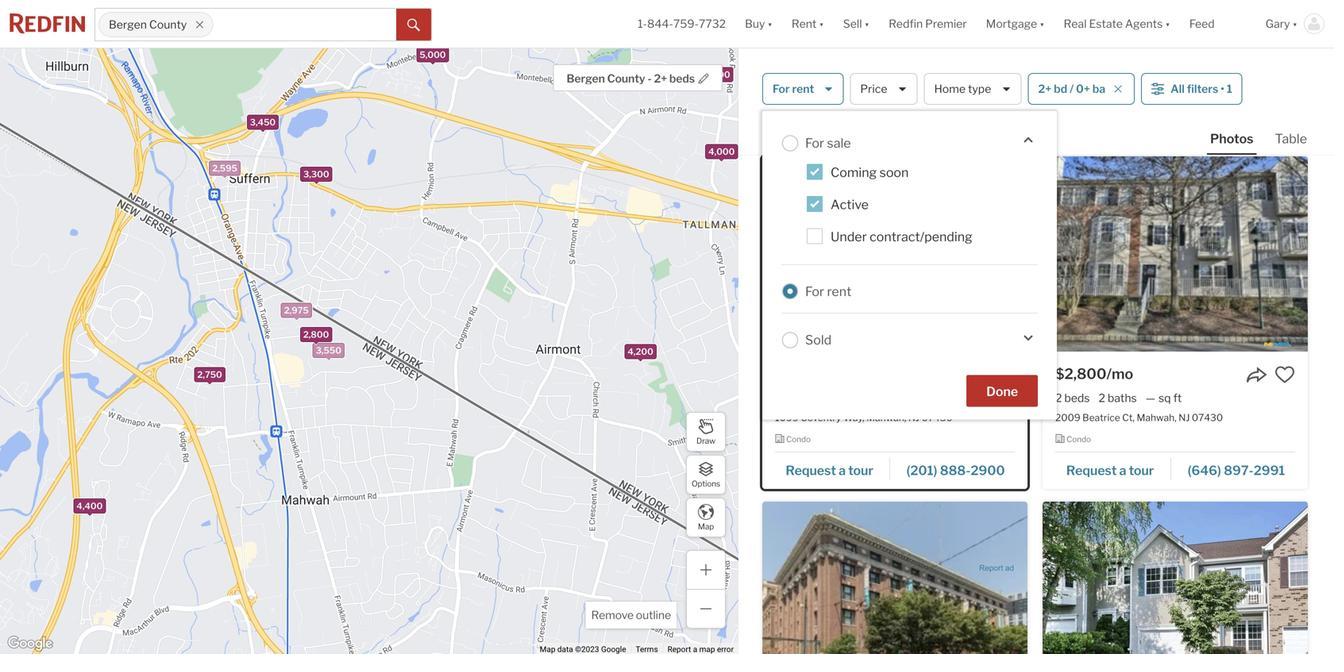 Task type: vqa. For each thing, say whether or not it's contained in the screenshot.
DOES
no



Task type: locate. For each thing, give the bounding box(es) containing it.
tour
[[849, 463, 874, 478], [1129, 463, 1155, 478]]

0 horizontal spatial condo
[[787, 435, 811, 444]]

filters
[[1188, 82, 1219, 96]]

1 horizontal spatial request
[[1067, 463, 1117, 478]]

2 mahwah, from the left
[[1137, 412, 1177, 424]]

0 horizontal spatial tour
[[849, 463, 874, 478]]

a for (201) 888-2900
[[839, 463, 846, 478]]

1 horizontal spatial condo
[[1067, 435, 1092, 444]]

(201)
[[907, 463, 938, 478]]

done button
[[967, 375, 1038, 407]]

0 vertical spatial beds
[[670, 72, 695, 85]]

0 horizontal spatial mahwah,
[[867, 412, 907, 424]]

price button
[[850, 73, 918, 105]]

coventry
[[801, 412, 842, 424]]

rent inside "button"
[[793, 82, 815, 96]]

home type button
[[924, 73, 1022, 105]]

0 horizontal spatial beds
[[670, 72, 695, 85]]

2 a from the left
[[1120, 463, 1127, 478]]

2+ inside button
[[1039, 82, 1052, 96]]

nj for 2009 beatrice ct, mahwah, nj 07430
[[1179, 412, 1190, 424]]

2,975
[[284, 305, 309, 316]]

1 horizontal spatial bergen
[[567, 72, 605, 85]]

for rent inside "button"
[[773, 82, 815, 96]]

tour down 2009 beatrice ct, mahwah, nj 07430
[[1129, 463, 1155, 478]]

sold
[[806, 333, 832, 348]]

a
[[839, 463, 846, 478], [1120, 463, 1127, 478]]

a down way, at the right bottom
[[839, 463, 846, 478]]

mahwah, down —
[[1137, 412, 1177, 424]]

redfin premier button
[[880, 0, 977, 48]]

condo down 1099
[[787, 435, 811, 444]]

0 vertical spatial rent
[[793, 82, 815, 96]]

request down coventry
[[786, 463, 837, 478]]

county down sell ▾ dropdown button on the right top of page
[[827, 64, 888, 85]]

1 horizontal spatial nj
[[1179, 412, 1190, 424]]

1 horizontal spatial request a tour button
[[1056, 457, 1172, 481]]

bergen inside button
[[567, 72, 605, 85]]

nj for 1099 coventry way, mahwah, nj 07430
[[909, 412, 920, 424]]

request a tour down coventry
[[786, 463, 874, 478]]

3 ▾ from the left
[[865, 17, 870, 30]]

0 horizontal spatial request a tour
[[786, 463, 874, 478]]

ft
[[1174, 392, 1182, 405]]

home
[[935, 82, 966, 96]]

county left remove bergen county image
[[149, 18, 187, 31]]

apartments
[[892, 64, 993, 85]]

3,450
[[250, 117, 276, 128]]

(646) 897-2991 link
[[1172, 456, 1296, 483]]

1 horizontal spatial 07430
[[1192, 412, 1224, 424]]

beds inside button
[[670, 72, 695, 85]]

1 horizontal spatial beds
[[1065, 392, 1090, 405]]

rent up the sold
[[827, 284, 852, 299]]

▾ right buy
[[768, 17, 773, 30]]

0 vertical spatial for
[[773, 82, 790, 96]]

1 vertical spatial rent
[[827, 284, 852, 299]]

0 vertical spatial •
[[1221, 82, 1225, 96]]

request a tour button down coventry
[[775, 457, 891, 481]]

beds right -
[[670, 72, 695, 85]]

1 request a tour button from the left
[[775, 457, 891, 481]]

1 horizontal spatial mahwah,
[[1137, 412, 1177, 424]]

for
[[773, 82, 790, 96], [806, 135, 825, 151], [806, 284, 825, 299]]

1 horizontal spatial a
[[1120, 463, 1127, 478]]

request a tour down the beatrice
[[1067, 463, 1155, 478]]

1 a from the left
[[839, 463, 846, 478]]

0 horizontal spatial 2+
[[654, 72, 667, 85]]

1 favorite button checkbox from the left
[[995, 365, 1015, 385]]

remove outline
[[591, 609, 671, 622]]

• left sale
[[822, 128, 826, 142]]

sell ▾
[[844, 17, 870, 30]]

request a tour button down the beatrice
[[1056, 457, 1172, 481]]

0 horizontal spatial rent
[[792, 17, 817, 30]]

2+ left the bd
[[1039, 82, 1052, 96]]

0 horizontal spatial rent
[[793, 82, 815, 96]]

for rent up rentals at top
[[773, 82, 815, 96]]

▾ right agents
[[1166, 17, 1171, 30]]

0 vertical spatial rent
[[792, 17, 817, 30]]

1 tour from the left
[[849, 463, 874, 478]]

4,000
[[709, 147, 735, 157]]

rent up rentals at top
[[793, 82, 815, 96]]

coming soon
[[831, 165, 909, 180]]

2 beds
[[1056, 392, 1090, 405]]

bergen left -
[[567, 72, 605, 85]]

0 horizontal spatial nj
[[909, 412, 920, 424]]

1 horizontal spatial request a tour
[[1067, 463, 1155, 478]]

0 horizontal spatial 2
[[1056, 392, 1063, 405]]

mortgage
[[986, 17, 1038, 30]]

2 nj from the left
[[1179, 412, 1190, 424]]

1 horizontal spatial rent
[[1024, 64, 1064, 85]]

way,
[[844, 412, 865, 424]]

for rent up the sold
[[806, 284, 852, 299]]

1 vertical spatial beds
[[1065, 392, 1090, 405]]

844-
[[647, 17, 674, 30]]

1 vertical spatial •
[[822, 128, 826, 142]]

1 horizontal spatial favorite button checkbox
[[1275, 365, 1296, 385]]

0 horizontal spatial county
[[149, 18, 187, 31]]

▾ right the gary
[[1293, 17, 1298, 30]]

0 horizontal spatial •
[[822, 128, 826, 142]]

0 vertical spatial for rent
[[773, 82, 815, 96]]

1 condo from the left
[[787, 435, 811, 444]]

request down the beatrice
[[1067, 463, 1117, 478]]

1 horizontal spatial tour
[[1129, 463, 1155, 478]]

google image
[[4, 634, 56, 655]]

0 horizontal spatial request
[[786, 463, 837, 478]]

• left 1
[[1221, 82, 1225, 96]]

▾
[[768, 17, 773, 30], [819, 17, 825, 30], [865, 17, 870, 30], [1040, 17, 1045, 30], [1166, 17, 1171, 30], [1293, 17, 1298, 30]]

2 tour from the left
[[1129, 463, 1155, 478]]

2 request a tour from the left
[[1067, 463, 1155, 478]]

rent right buy ▾
[[792, 17, 817, 30]]

07430 up (646)
[[1192, 412, 1224, 424]]

2 horizontal spatial county
[[827, 64, 888, 85]]

beds up 2009
[[1065, 392, 1090, 405]]

real estate agents ▾ button
[[1055, 0, 1180, 48]]

1 ▾ from the left
[[768, 17, 773, 30]]

(646) 897-2991
[[1188, 463, 1286, 478]]

bergen for bergen county apartments for rent
[[763, 64, 824, 85]]

/
[[1070, 82, 1074, 96]]

buy ▾
[[745, 17, 773, 30]]

4 ▾ from the left
[[1040, 17, 1045, 30]]

0 horizontal spatial request a tour button
[[775, 457, 891, 481]]

mahwah,
[[867, 412, 907, 424], [1137, 412, 1177, 424]]

1 07430 from the left
[[922, 412, 953, 424]]

1-
[[638, 17, 647, 30]]

2 condo from the left
[[1067, 435, 1092, 444]]

options
[[692, 479, 721, 489]]

2 2 from the left
[[1099, 392, 1106, 405]]

favorite button checkbox
[[995, 365, 1015, 385], [1275, 365, 1296, 385]]

6 ▾ from the left
[[1293, 17, 1298, 30]]

•
[[1221, 82, 1225, 96], [822, 128, 826, 142]]

sell ▾ button
[[834, 0, 880, 48]]

nj down 'ft'
[[1179, 412, 1190, 424]]

county inside bergen county - 2+ beds button
[[607, 72, 646, 85]]

4,200
[[628, 347, 654, 357]]

1 vertical spatial rent
[[1024, 64, 1064, 85]]

1 request from the left
[[786, 463, 837, 478]]

condo down 2009
[[1067, 435, 1092, 444]]

2 07430 from the left
[[1192, 412, 1224, 424]]

▾ left sell
[[819, 17, 825, 30]]

• for rentals
[[822, 128, 826, 142]]

1 horizontal spatial 2+
[[1039, 82, 1052, 96]]

1 horizontal spatial county
[[607, 72, 646, 85]]

remove
[[591, 609, 634, 622]]

for left sale
[[806, 135, 825, 151]]

dialog
[[763, 111, 1057, 420]]

2 horizontal spatial bergen
[[763, 64, 824, 85]]

real
[[1064, 17, 1087, 30]]

1099 coventry way, mahwah, nj 07430
[[775, 412, 953, 424]]

beds
[[670, 72, 695, 85], [1065, 392, 1090, 405]]

759-
[[674, 17, 699, 30]]

▾ right sell
[[865, 17, 870, 30]]

2 for 2 beds
[[1056, 392, 1063, 405]]

table button
[[1272, 130, 1311, 153]]

07430 up (201) 888-2900 link
[[922, 412, 953, 424]]

None search field
[[213, 9, 396, 41]]

rent inside dropdown button
[[792, 17, 817, 30]]

mahwah, for way,
[[867, 412, 907, 424]]

07430 for 1099 coventry way, mahwah, nj 07430
[[922, 412, 953, 424]]

report ad
[[980, 564, 1015, 573]]

• inside 21 rentals • sort
[[822, 128, 826, 142]]

for up 21
[[773, 82, 790, 96]]

bergen down rent ▾ dropdown button
[[763, 64, 824, 85]]

bergen left remove bergen county image
[[109, 18, 147, 31]]

1099
[[775, 412, 799, 424]]

2 vertical spatial for
[[806, 284, 825, 299]]

sell ▾ button
[[844, 0, 870, 48]]

for up the sold
[[806, 284, 825, 299]]

nj up "(201)"
[[909, 412, 920, 424]]

2+
[[654, 72, 667, 85], [1039, 82, 1052, 96]]

4,400
[[77, 501, 103, 512]]

1 horizontal spatial 2
[[1099, 392, 1106, 405]]

advertisement
[[776, 562, 843, 573]]

0 horizontal spatial favorite button checkbox
[[995, 365, 1015, 385]]

2 up the beatrice
[[1099, 392, 1106, 405]]

premier
[[926, 17, 967, 30]]

2 request from the left
[[1067, 463, 1117, 478]]

all filters • 1 button
[[1142, 73, 1243, 105]]

county left -
[[607, 72, 646, 85]]

photo of 2009 beatrice ct, mahwah, nj 07430 image
[[1043, 157, 1308, 352]]

• inside button
[[1221, 82, 1225, 96]]

request a tour button
[[775, 457, 891, 481], [1056, 457, 1172, 481]]

0 horizontal spatial bergen
[[109, 18, 147, 31]]

1 horizontal spatial •
[[1221, 82, 1225, 96]]

0 horizontal spatial a
[[839, 463, 846, 478]]

condo for (201) 888-2900
[[787, 435, 811, 444]]

mahwah, right way, at the right bottom
[[867, 412, 907, 424]]

rent left '/'
[[1024, 64, 1064, 85]]

2+ right -
[[654, 72, 667, 85]]

photos button
[[1208, 130, 1272, 155]]

2
[[1056, 392, 1063, 405], [1099, 392, 1106, 405]]

2 for 2 baths
[[1099, 392, 1106, 405]]

07430
[[922, 412, 953, 424], [1192, 412, 1224, 424]]

a down "ct,"
[[1120, 463, 1127, 478]]

1 2 from the left
[[1056, 392, 1063, 405]]

tour down 1099 coventry way, mahwah, nj 07430
[[849, 463, 874, 478]]

rent ▾
[[792, 17, 825, 30]]

1 mahwah, from the left
[[867, 412, 907, 424]]

1 nj from the left
[[909, 412, 920, 424]]

agents
[[1126, 17, 1163, 30]]

▾ right mortgage
[[1040, 17, 1045, 30]]

1 horizontal spatial rent
[[827, 284, 852, 299]]

1 request a tour from the left
[[786, 463, 874, 478]]

2 request a tour button from the left
[[1056, 457, 1172, 481]]

rent inside dialog
[[827, 284, 852, 299]]

2 ▾ from the left
[[819, 17, 825, 30]]

tour for (646)
[[1129, 463, 1155, 478]]

2 up 2009
[[1056, 392, 1063, 405]]

▾ for mortgage ▾
[[1040, 17, 1045, 30]]

2900
[[971, 463, 1006, 478]]

request a tour button for (201) 888-2900
[[775, 457, 891, 481]]

0 horizontal spatial 07430
[[922, 412, 953, 424]]

2+ bd / 0+ ba
[[1039, 82, 1106, 96]]



Task type: describe. For each thing, give the bounding box(es) containing it.
mortgage ▾ button
[[977, 0, 1055, 48]]

5 ▾ from the left
[[1166, 17, 1171, 30]]

price
[[861, 82, 888, 96]]

(201) 888-2900
[[907, 463, 1006, 478]]

2991
[[1254, 463, 1286, 478]]

bergen for bergen county - 2+ beds
[[567, 72, 605, 85]]

redfin
[[889, 17, 923, 30]]

bd
[[1054, 82, 1068, 96]]

map button
[[686, 498, 726, 538]]

2 baths
[[1099, 392, 1137, 405]]

rent ▾ button
[[792, 0, 825, 48]]

1 vertical spatial for rent
[[806, 284, 852, 299]]

beatrice
[[1083, 412, 1121, 424]]

buy ▾ button
[[745, 0, 773, 48]]

2+ inside bergen county - 2+ beds button
[[654, 72, 667, 85]]

07430 for 2009 beatrice ct, mahwah, nj 07430
[[1192, 412, 1224, 424]]

county for bergen county apartments for rent
[[827, 64, 888, 85]]

3,300
[[304, 169, 329, 180]]

buy
[[745, 17, 765, 30]]

for inside "button"
[[773, 82, 790, 96]]

active
[[831, 197, 869, 212]]

1-844-759-7732
[[638, 17, 726, 30]]

(201) 888-2900 link
[[891, 456, 1015, 483]]

sale
[[827, 135, 851, 151]]

remove 2+ bd / 0+ ba image
[[1114, 84, 1123, 94]]

remove bergen county image
[[195, 20, 204, 29]]

type
[[968, 82, 992, 96]]

▾ for sell ▾
[[865, 17, 870, 30]]

bergen county - 2+ beds button
[[553, 64, 723, 91]]

0+
[[1077, 82, 1091, 96]]

▾ for gary ▾
[[1293, 17, 1298, 30]]

remove outline button
[[586, 602, 677, 629]]

favorite button image
[[1275, 365, 1296, 385]]

submit search image
[[408, 19, 420, 32]]

request for (646)
[[1067, 463, 1117, 478]]

outline
[[636, 609, 671, 622]]

6,500
[[705, 69, 731, 80]]

2+ bd / 0+ ba button
[[1028, 73, 1135, 105]]

request a tour button for (646) 897-2991
[[1056, 457, 1172, 481]]

7732
[[699, 17, 726, 30]]

under contract/pending
[[831, 229, 973, 245]]

tour for (201)
[[849, 463, 874, 478]]

coming
[[831, 165, 877, 180]]

table
[[1276, 131, 1308, 147]]

sort
[[834, 127, 857, 141]]

report ad button
[[980, 564, 1015, 576]]

draw button
[[686, 412, 726, 452]]

map region
[[0, 4, 785, 655]]

request a tour for (201) 888-2900
[[786, 463, 874, 478]]

ct,
[[1123, 412, 1135, 424]]

real estate agents ▾ link
[[1064, 0, 1171, 48]]

rent ▾ button
[[782, 0, 834, 48]]

favorite button image
[[995, 365, 1015, 385]]

sell
[[844, 17, 862, 30]]

1
[[1227, 82, 1233, 96]]

dialog containing for sale
[[763, 111, 1057, 420]]

21 rentals • sort
[[763, 127, 857, 142]]

bergen for bergen county
[[109, 18, 147, 31]]

soon
[[880, 165, 909, 180]]

(646)
[[1188, 463, 1222, 478]]

for sale
[[806, 135, 851, 151]]

feed button
[[1180, 0, 1257, 48]]

real estate agents ▾
[[1064, 17, 1171, 30]]

under
[[831, 229, 867, 245]]

estate
[[1090, 17, 1123, 30]]

• for filters
[[1221, 82, 1225, 96]]

$2,800 /mo
[[1056, 365, 1134, 383]]

request a tour for (646) 897-2991
[[1067, 463, 1155, 478]]

buy ▾ button
[[736, 0, 782, 48]]

1 vertical spatial for
[[806, 135, 825, 151]]

county for bergen county - 2+ beds
[[607, 72, 646, 85]]

bergen county
[[109, 18, 187, 31]]

▾ for buy ▾
[[768, 17, 773, 30]]

— sq ft
[[1146, 392, 1182, 405]]

condo for (646) 897-2991
[[1067, 435, 1092, 444]]

888-
[[940, 463, 971, 478]]

21
[[763, 127, 775, 141]]

2,800
[[303, 330, 329, 340]]

report
[[980, 564, 1003, 573]]

2,595
[[212, 163, 237, 174]]

897-
[[1224, 463, 1254, 478]]

-
[[648, 72, 652, 85]]

ad
[[1006, 564, 1015, 573]]

draw
[[697, 436, 716, 446]]

$2,800
[[1056, 365, 1107, 383]]

for
[[996, 64, 1020, 85]]

a for (646) 897-2991
[[1120, 463, 1127, 478]]

2,750
[[197, 370, 222, 380]]

home type
[[935, 82, 992, 96]]

rentals
[[778, 127, 815, 141]]

▾ for rent ▾
[[819, 17, 825, 30]]

/mo
[[1107, 365, 1134, 383]]

2009
[[1056, 412, 1081, 424]]

3,550
[[316, 346, 342, 356]]

county for bergen county
[[149, 18, 187, 31]]

photo of 1099 coventry way, mahwah, nj 07430 image
[[763, 157, 1028, 352]]

photo of 387 green mountain rd, mahwah, nj 07430 image
[[1043, 502, 1308, 655]]

gary
[[1266, 17, 1291, 30]]

contract/pending
[[870, 229, 973, 245]]

mahwah, for ct,
[[1137, 412, 1177, 424]]

5,000
[[420, 50, 446, 60]]

request for (201)
[[786, 463, 837, 478]]

ba
[[1093, 82, 1106, 96]]

2 favorite button checkbox from the left
[[1275, 365, 1296, 385]]

gary ▾
[[1266, 17, 1298, 30]]

options button
[[686, 455, 726, 495]]

photos
[[1211, 131, 1254, 147]]

1-844-759-7732 link
[[638, 17, 726, 30]]

map
[[698, 522, 714, 532]]

done
[[987, 384, 1019, 399]]



